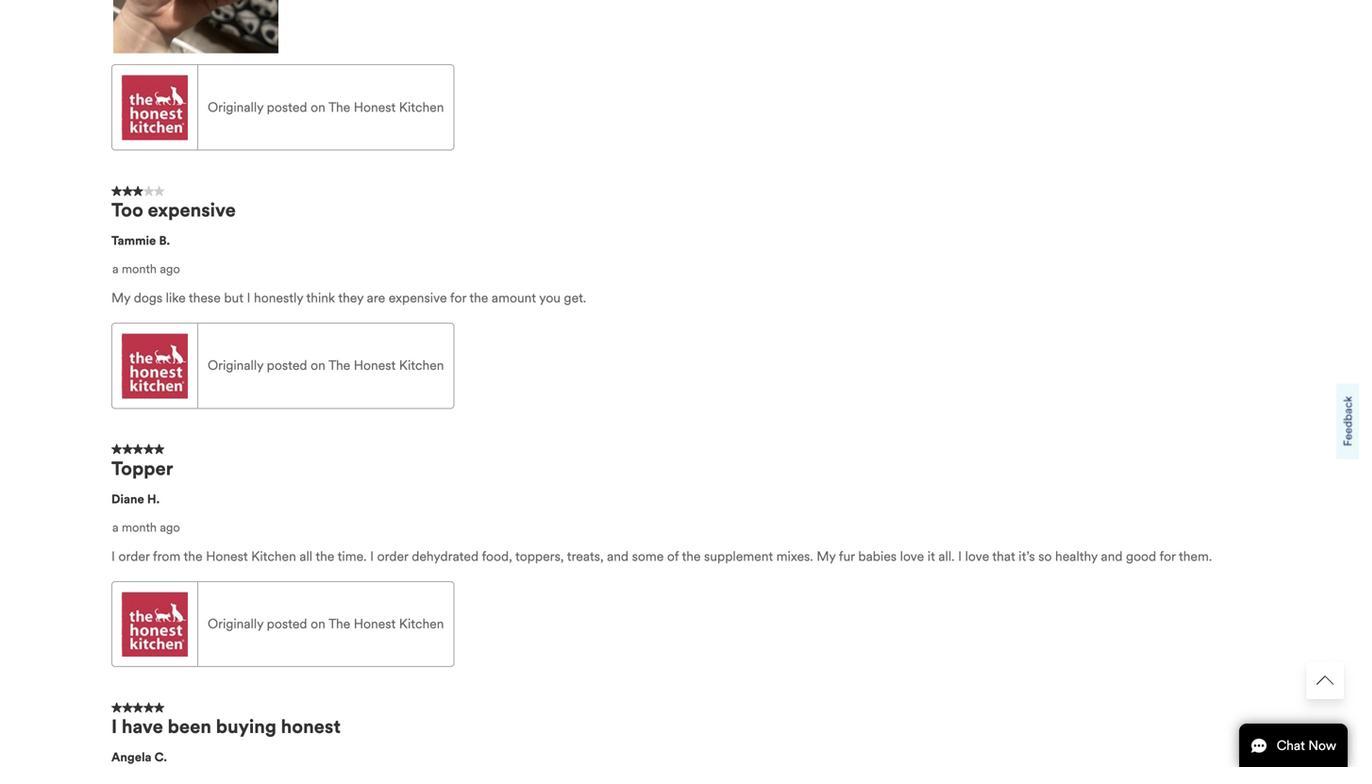 Task type: vqa. For each thing, say whether or not it's contained in the screenshot.
In within the the Delivery Get it as soon as 6:30pm Order in 49mins
no



Task type: describe. For each thing, give the bounding box(es) containing it.
too expensive
[[111, 199, 236, 222]]

styled arrow button link
[[1306, 662, 1344, 699]]

1 vertical spatial for
[[1160, 548, 1176, 565]]

been
[[168, 715, 211, 739]]

have
[[122, 715, 163, 739]]

that
[[992, 548, 1015, 565]]

posted for topper
[[267, 616, 307, 632]]

the for topper
[[328, 616, 350, 632]]

originally for topper
[[208, 616, 263, 632]]

i left from
[[111, 548, 115, 565]]

supplement
[[704, 548, 773, 565]]

posted for too expensive
[[267, 357, 307, 374]]

babies
[[858, 548, 897, 565]]

honest
[[281, 715, 341, 739]]

0 horizontal spatial for
[[450, 290, 466, 306]]

dehydrated
[[412, 548, 479, 565]]

1 originally posted on the honest kitchen from the top
[[208, 99, 444, 115]]

a month ago for topper
[[112, 520, 180, 535]]

buying
[[216, 715, 276, 739]]

i right the "time."
[[370, 548, 374, 565]]

1 posted from the top
[[267, 99, 307, 115]]

are
[[367, 290, 385, 306]]

food,
[[482, 548, 512, 565]]

the right of at the left of page
[[682, 548, 701, 565]]

it's
[[1019, 548, 1035, 565]]

originally posted on the honest kitchen for topper
[[208, 616, 444, 632]]

ago for too expensive
[[160, 261, 180, 277]]

of
[[667, 548, 679, 565]]

1 and from the left
[[607, 548, 629, 565]]

so
[[1038, 548, 1052, 565]]

scroll to top image
[[1317, 672, 1334, 689]]

amount
[[492, 290, 536, 306]]

honestly
[[254, 290, 303, 306]]

these
[[189, 290, 221, 306]]

toppers,
[[515, 548, 564, 565]]

all
[[299, 548, 312, 565]]

the for too expensive
[[328, 357, 350, 374]]

mixes.
[[776, 548, 813, 565]]

the right the all
[[316, 548, 334, 565]]

originally for too expensive
[[208, 357, 263, 374]]

originally posted on the honest kitchen for too expensive
[[208, 357, 444, 374]]

1 order from the left
[[118, 548, 150, 565]]

some
[[632, 548, 664, 565]]

the left amount
[[469, 290, 488, 306]]



Task type: locate. For each thing, give the bounding box(es) containing it.
my left dogs
[[111, 290, 130, 306]]

1 vertical spatial originally
[[208, 357, 263, 374]]

1 originally from the top
[[208, 99, 263, 115]]

ago
[[160, 261, 180, 277], [160, 520, 180, 535]]

posted
[[267, 99, 307, 115], [267, 357, 307, 374], [267, 616, 307, 632]]

2 order from the left
[[377, 548, 408, 565]]

1 vertical spatial posted
[[267, 357, 307, 374]]

month up dogs
[[122, 261, 157, 277]]

1 vertical spatial a month ago
[[112, 520, 180, 535]]

a for too expensive
[[112, 261, 119, 277]]

1 horizontal spatial order
[[377, 548, 408, 565]]

a down too
[[112, 261, 119, 277]]

on for topper
[[311, 616, 325, 632]]

them.
[[1179, 548, 1212, 565]]

the right from
[[184, 548, 203, 565]]

my
[[111, 290, 130, 306], [817, 548, 836, 565]]

3 posted from the top
[[267, 616, 307, 632]]

month for too expensive
[[122, 261, 157, 277]]

and
[[607, 548, 629, 565], [1101, 548, 1123, 565]]

a month ago for too expensive
[[112, 261, 180, 277]]

i have been buying honest
[[111, 715, 341, 739]]

like
[[166, 290, 186, 306]]

0 horizontal spatial my
[[111, 290, 130, 306]]

love left that
[[965, 548, 989, 565]]

dogs
[[134, 290, 162, 306]]

2 love from the left
[[965, 548, 989, 565]]

0 horizontal spatial and
[[607, 548, 629, 565]]

1 horizontal spatial my
[[817, 548, 836, 565]]

1 on from the top
[[311, 99, 325, 115]]

for
[[450, 290, 466, 306], [1160, 548, 1176, 565]]

1 month from the top
[[122, 261, 157, 277]]

love left it
[[900, 548, 924, 565]]

you
[[539, 290, 561, 306]]

1 horizontal spatial and
[[1101, 548, 1123, 565]]

1 vertical spatial originally posted on the honest kitchen
[[208, 357, 444, 374]]

month up from
[[122, 520, 157, 535]]

for right good
[[1160, 548, 1176, 565]]

order left from
[[118, 548, 150, 565]]

ago up from
[[160, 520, 180, 535]]

1 love from the left
[[900, 548, 924, 565]]

1 vertical spatial expensive
[[389, 290, 447, 306]]

3 on from the top
[[311, 616, 325, 632]]

2 originally posted on the honest kitchen from the top
[[208, 357, 444, 374]]

expensive right too
[[148, 199, 236, 222]]

a month ago up dogs
[[112, 261, 180, 277]]

1 horizontal spatial expensive
[[389, 290, 447, 306]]

on
[[311, 99, 325, 115], [311, 357, 325, 374], [311, 616, 325, 632]]

0 vertical spatial originally
[[208, 99, 263, 115]]

0 vertical spatial month
[[122, 261, 157, 277]]

i order from the honest kitchen all the time. i order dehydrated food, toppers, treats, and some of the supplement mixes. my fur babies love it all. i love that it's so healthy and good for them.
[[111, 548, 1212, 565]]

they
[[338, 290, 363, 306]]

1 a from the top
[[112, 261, 119, 277]]

2 ago from the top
[[160, 520, 180, 535]]

2 on from the top
[[311, 357, 325, 374]]

3 the from the top
[[328, 616, 350, 632]]

my dogs like these but i honestly think they are expensive for the amount you get.
[[111, 290, 586, 306]]

1 vertical spatial the
[[328, 357, 350, 374]]

1 ago from the top
[[160, 261, 180, 277]]

order right the "time."
[[377, 548, 408, 565]]

i right all.
[[958, 548, 962, 565]]

on for too expensive
[[311, 357, 325, 374]]

kitchen
[[399, 99, 444, 115], [399, 357, 444, 374], [251, 548, 296, 565], [399, 616, 444, 632]]

a down topper
[[112, 520, 119, 535]]

but
[[224, 290, 243, 306]]

expensive right are at top
[[389, 290, 447, 306]]

0 horizontal spatial order
[[118, 548, 150, 565]]

2 and from the left
[[1101, 548, 1123, 565]]

all.
[[939, 548, 955, 565]]

ago for topper
[[160, 520, 180, 535]]

0 vertical spatial expensive
[[148, 199, 236, 222]]

0 horizontal spatial expensive
[[148, 199, 236, 222]]

2 vertical spatial the
[[328, 616, 350, 632]]

2 vertical spatial originally
[[208, 616, 263, 632]]

1 horizontal spatial for
[[1160, 548, 1176, 565]]

honest
[[354, 99, 396, 115], [354, 357, 396, 374], [206, 548, 248, 565], [354, 616, 396, 632]]

a month ago
[[112, 261, 180, 277], [112, 520, 180, 535]]

2 the from the top
[[328, 357, 350, 374]]

healthy
[[1055, 548, 1098, 565]]

good
[[1126, 548, 1156, 565]]

0 vertical spatial a month ago
[[112, 261, 180, 277]]

for left amount
[[450, 290, 466, 306]]

a for topper
[[112, 520, 119, 535]]

0 vertical spatial on
[[311, 99, 325, 115]]

0 vertical spatial my
[[111, 290, 130, 306]]

2 vertical spatial originally posted on the honest kitchen
[[208, 616, 444, 632]]

my left fur
[[817, 548, 836, 565]]

it
[[928, 548, 935, 565]]

1 vertical spatial my
[[817, 548, 836, 565]]

a month ago up from
[[112, 520, 180, 535]]

ago up like
[[160, 261, 180, 277]]

originally
[[208, 99, 263, 115], [208, 357, 263, 374], [208, 616, 263, 632]]

month
[[122, 261, 157, 277], [122, 520, 157, 535]]

1 vertical spatial a
[[112, 520, 119, 535]]

month for topper
[[122, 520, 157, 535]]

0 horizontal spatial love
[[900, 548, 924, 565]]

1 horizontal spatial love
[[965, 548, 989, 565]]

topper
[[111, 457, 173, 480]]

and left good
[[1101, 548, 1123, 565]]

2 a from the top
[[112, 520, 119, 535]]

think
[[306, 290, 335, 306]]

expensive
[[148, 199, 236, 222], [389, 290, 447, 306]]

1 the from the top
[[328, 99, 350, 115]]

originally posted on the honest kitchen
[[208, 99, 444, 115], [208, 357, 444, 374], [208, 616, 444, 632]]

get.
[[564, 290, 586, 306]]

2 posted from the top
[[267, 357, 307, 374]]

1 vertical spatial ago
[[160, 520, 180, 535]]

3 originally posted on the honest kitchen from the top
[[208, 616, 444, 632]]

fur
[[839, 548, 855, 565]]

too
[[111, 199, 143, 222]]

time.
[[338, 548, 367, 565]]

i left 'have'
[[111, 715, 117, 739]]

0 vertical spatial the
[[328, 99, 350, 115]]

2 vertical spatial on
[[311, 616, 325, 632]]

2 vertical spatial posted
[[267, 616, 307, 632]]

0 vertical spatial ago
[[160, 261, 180, 277]]

0 vertical spatial posted
[[267, 99, 307, 115]]

the
[[328, 99, 350, 115], [328, 357, 350, 374], [328, 616, 350, 632]]

from
[[153, 548, 181, 565]]

0 vertical spatial a
[[112, 261, 119, 277]]

2 a month ago from the top
[[112, 520, 180, 535]]

0 vertical spatial for
[[450, 290, 466, 306]]

2 month from the top
[[122, 520, 157, 535]]

love
[[900, 548, 924, 565], [965, 548, 989, 565]]

2 originally from the top
[[208, 357, 263, 374]]

and left some
[[607, 548, 629, 565]]

1 a month ago from the top
[[112, 261, 180, 277]]

0 vertical spatial originally posted on the honest kitchen
[[208, 99, 444, 115]]

1 vertical spatial month
[[122, 520, 157, 535]]

i
[[247, 290, 251, 306], [111, 548, 115, 565], [370, 548, 374, 565], [958, 548, 962, 565], [111, 715, 117, 739]]

i right the but
[[247, 290, 251, 306]]

1 vertical spatial on
[[311, 357, 325, 374]]

the
[[469, 290, 488, 306], [184, 548, 203, 565], [316, 548, 334, 565], [682, 548, 701, 565]]

a
[[112, 261, 119, 277], [112, 520, 119, 535]]

order
[[118, 548, 150, 565], [377, 548, 408, 565]]

treats,
[[567, 548, 604, 565]]

3 originally from the top
[[208, 616, 263, 632]]



